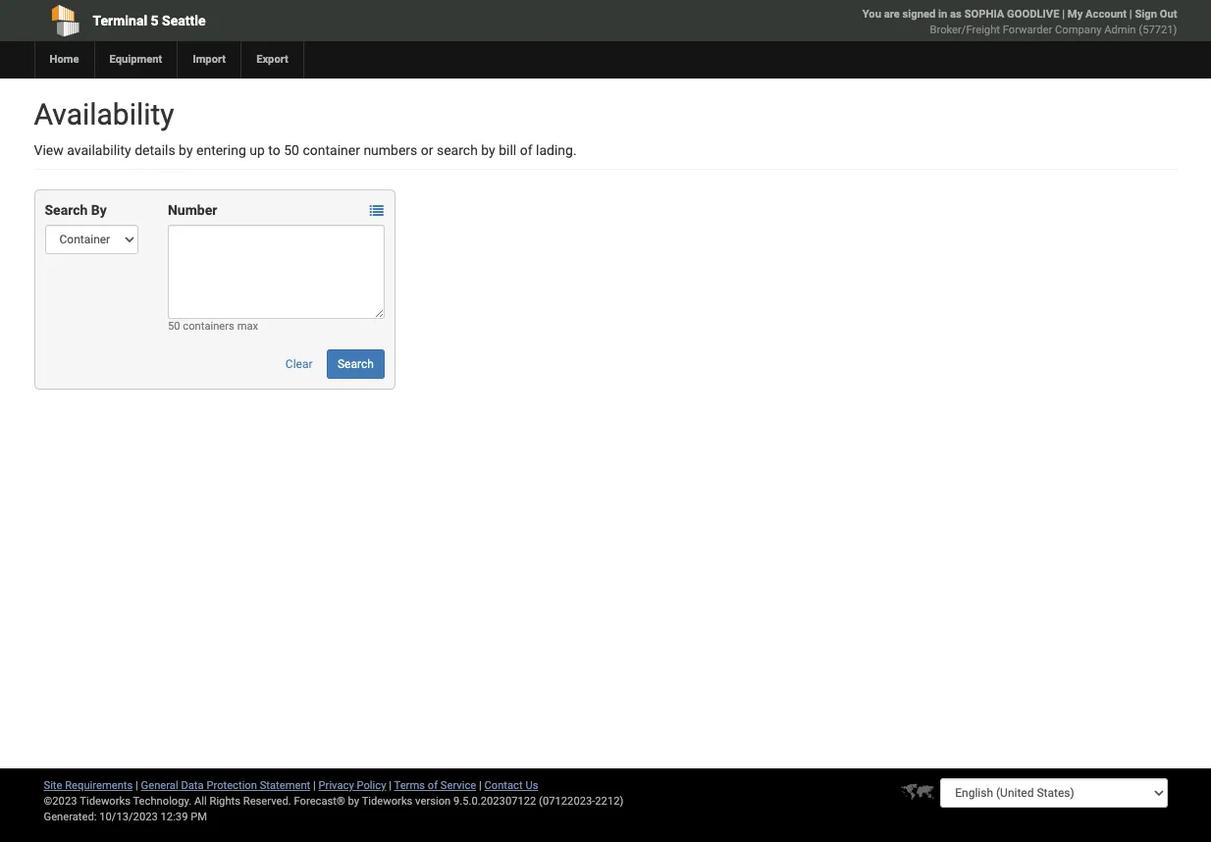 Task type: vqa. For each thing, say whether or not it's contained in the screenshot.
4:07 at the left bottom
no



Task type: locate. For each thing, give the bounding box(es) containing it.
1 vertical spatial 50
[[168, 320, 180, 333]]

admin
[[1105, 24, 1136, 36]]

by left bill
[[481, 142, 496, 158]]

0 horizontal spatial search
[[45, 202, 88, 218]]

1 vertical spatial of
[[428, 779, 438, 792]]

12:39
[[161, 811, 188, 824]]

1 vertical spatial search
[[338, 357, 374, 371]]

10/13/2023
[[99, 811, 158, 824]]

import link
[[177, 41, 241, 79]]

seattle
[[162, 13, 206, 28]]

or
[[421, 142, 433, 158]]

contact us link
[[484, 779, 538, 792]]

1 horizontal spatial of
[[520, 142, 533, 158]]

| left my at the top right of page
[[1062, 8, 1065, 21]]

goodlive
[[1007, 8, 1060, 21]]

©2023 tideworks
[[44, 795, 131, 808]]

search left by
[[45, 202, 88, 218]]

1 horizontal spatial search
[[338, 357, 374, 371]]

import
[[193, 53, 226, 66]]

0 vertical spatial 50
[[284, 142, 299, 158]]

in
[[939, 8, 948, 21]]

number
[[168, 202, 217, 218]]

privacy
[[319, 779, 354, 792]]

bill
[[499, 142, 517, 158]]

50 right to
[[284, 142, 299, 158]]

of right bill
[[520, 142, 533, 158]]

by
[[179, 142, 193, 158], [481, 142, 496, 158], [348, 795, 359, 808]]

show list image
[[370, 204, 384, 218]]

search
[[437, 142, 478, 158]]

entering
[[196, 142, 246, 158]]

clear button
[[275, 349, 323, 379]]

search inside button
[[338, 357, 374, 371]]

statement
[[260, 779, 310, 792]]

of inside site requirements | general data protection statement | privacy policy | terms of service | contact us ©2023 tideworks technology. all rights reserved. forecast® by tideworks version 9.5.0.202307122 (07122023-2212) generated: 10/13/2023 12:39 pm
[[428, 779, 438, 792]]

company
[[1055, 24, 1102, 36]]

account
[[1086, 8, 1127, 21]]

generated:
[[44, 811, 97, 824]]

lading.
[[536, 142, 577, 158]]

|
[[1062, 8, 1065, 21], [1130, 8, 1132, 21], [136, 779, 138, 792], [313, 779, 316, 792], [389, 779, 392, 792], [479, 779, 482, 792]]

site requirements | general data protection statement | privacy policy | terms of service | contact us ©2023 tideworks technology. all rights reserved. forecast® by tideworks version 9.5.0.202307122 (07122023-2212) generated: 10/13/2023 12:39 pm
[[44, 779, 624, 824]]

forwarder
[[1003, 24, 1053, 36]]

50
[[284, 142, 299, 158], [168, 320, 180, 333]]

data
[[181, 779, 204, 792]]

sign
[[1135, 8, 1157, 21]]

site
[[44, 779, 62, 792]]

by right the details
[[179, 142, 193, 158]]

policy
[[357, 779, 386, 792]]

you
[[863, 8, 881, 21]]

search
[[45, 202, 88, 218], [338, 357, 374, 371]]

view
[[34, 142, 64, 158]]

of up version
[[428, 779, 438, 792]]

by down privacy policy link
[[348, 795, 359, 808]]

equipment
[[109, 53, 162, 66]]

search right clear button
[[338, 357, 374, 371]]

version
[[415, 795, 451, 808]]

privacy policy link
[[319, 779, 386, 792]]

0 vertical spatial of
[[520, 142, 533, 158]]

of
[[520, 142, 533, 158], [428, 779, 438, 792]]

home
[[50, 53, 79, 66]]

0 horizontal spatial 50
[[168, 320, 180, 333]]

1 horizontal spatial by
[[348, 795, 359, 808]]

search by
[[45, 202, 107, 218]]

0 vertical spatial search
[[45, 202, 88, 218]]

by inside site requirements | general data protection statement | privacy policy | terms of service | contact us ©2023 tideworks technology. all rights reserved. forecast® by tideworks version 9.5.0.202307122 (07122023-2212) generated: 10/13/2023 12:39 pm
[[348, 795, 359, 808]]

export link
[[241, 41, 303, 79]]

site requirements link
[[44, 779, 133, 792]]

50 left containers
[[168, 320, 180, 333]]

0 horizontal spatial of
[[428, 779, 438, 792]]

| left general
[[136, 779, 138, 792]]

numbers
[[364, 142, 418, 158]]

2 horizontal spatial by
[[481, 142, 496, 158]]

to
[[268, 142, 281, 158]]



Task type: describe. For each thing, give the bounding box(es) containing it.
terms of service link
[[394, 779, 476, 792]]

clear
[[286, 357, 313, 371]]

terms
[[394, 779, 425, 792]]

general data protection statement link
[[141, 779, 310, 792]]

| up forecast®
[[313, 779, 316, 792]]

search button
[[327, 349, 385, 379]]

home link
[[34, 41, 94, 79]]

terminal
[[93, 13, 147, 28]]

availability
[[34, 97, 174, 132]]

equipment link
[[94, 41, 177, 79]]

export
[[256, 53, 289, 66]]

0 horizontal spatial by
[[179, 142, 193, 158]]

you are signed in as sophia goodlive | my account | sign out broker/freight forwarder company admin (57721)
[[863, 8, 1178, 36]]

sophia
[[965, 8, 1005, 21]]

tideworks
[[362, 795, 413, 808]]

us
[[526, 779, 538, 792]]

50 containers max
[[168, 320, 258, 333]]

2212)
[[595, 795, 624, 808]]

Number text field
[[168, 225, 385, 319]]

forecast®
[[294, 795, 345, 808]]

general
[[141, 779, 178, 792]]

signed
[[903, 8, 936, 21]]

service
[[441, 779, 476, 792]]

rights
[[210, 795, 241, 808]]

sign out link
[[1135, 8, 1178, 21]]

broker/freight
[[930, 24, 1000, 36]]

out
[[1160, 8, 1178, 21]]

search for search by
[[45, 202, 88, 218]]

containers
[[183, 320, 234, 333]]

max
[[237, 320, 258, 333]]

1 horizontal spatial 50
[[284, 142, 299, 158]]

up
[[250, 142, 265, 158]]

9.5.0.202307122
[[454, 795, 536, 808]]

my
[[1068, 8, 1083, 21]]

details
[[135, 142, 175, 158]]

technology.
[[133, 795, 192, 808]]

| up tideworks
[[389, 779, 392, 792]]

| up 9.5.0.202307122
[[479, 779, 482, 792]]

as
[[950, 8, 962, 21]]

terminal 5 seattle link
[[34, 0, 493, 41]]

search for search
[[338, 357, 374, 371]]

protection
[[207, 779, 257, 792]]

pm
[[191, 811, 207, 824]]

| left sign
[[1130, 8, 1132, 21]]

by
[[91, 202, 107, 218]]

(57721)
[[1139, 24, 1178, 36]]

view availability details by entering up to 50 container numbers or search by bill of lading.
[[34, 142, 577, 158]]

are
[[884, 8, 900, 21]]

container
[[303, 142, 360, 158]]

availability
[[67, 142, 131, 158]]

all
[[194, 795, 207, 808]]

requirements
[[65, 779, 133, 792]]

reserved.
[[243, 795, 291, 808]]

5
[[151, 13, 159, 28]]

(07122023-
[[539, 795, 595, 808]]

my account link
[[1068, 8, 1127, 21]]

terminal 5 seattle
[[93, 13, 206, 28]]

contact
[[484, 779, 523, 792]]



